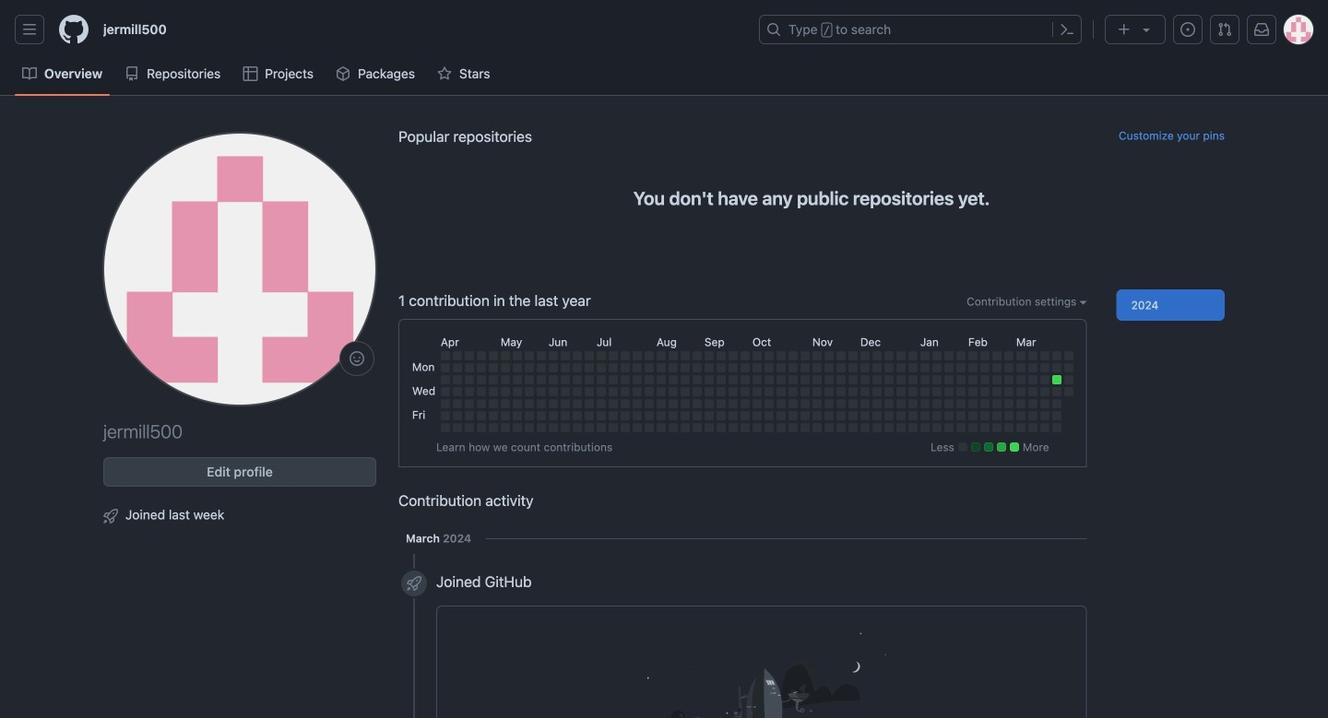 Task type: locate. For each thing, give the bounding box(es) containing it.
command palette image
[[1060, 22, 1075, 37]]

grid
[[409, 331, 1076, 435]]

change your avatar image
[[103, 133, 376, 406]]

plus image
[[1117, 22, 1132, 37]]

package image
[[336, 66, 351, 81]]

cell
[[441, 351, 450, 361], [453, 351, 462, 361], [465, 351, 474, 361], [477, 351, 486, 361], [489, 351, 498, 361], [501, 351, 510, 361], [513, 351, 522, 361], [525, 351, 534, 361], [537, 351, 546, 361], [549, 351, 558, 361], [561, 351, 570, 361], [573, 351, 582, 361], [585, 351, 594, 361], [597, 351, 606, 361], [609, 351, 618, 361], [621, 351, 630, 361], [633, 351, 642, 361], [645, 351, 654, 361], [657, 351, 666, 361], [669, 351, 678, 361], [681, 351, 690, 361], [693, 351, 702, 361], [705, 351, 714, 361], [716, 351, 726, 361], [728, 351, 738, 361], [740, 351, 750, 361], [752, 351, 762, 361], [764, 351, 774, 361], [776, 351, 786, 361], [788, 351, 798, 361], [800, 351, 810, 361], [812, 351, 822, 361], [824, 351, 834, 361], [836, 351, 846, 361], [848, 351, 858, 361], [860, 351, 870, 361], [872, 351, 882, 361], [884, 351, 894, 361], [896, 351, 906, 361], [908, 351, 918, 361], [920, 351, 930, 361], [932, 351, 942, 361], [944, 351, 954, 361], [956, 351, 966, 361], [968, 351, 978, 361], [980, 351, 990, 361], [992, 351, 1002, 361], [1004, 351, 1013, 361], [1016, 351, 1025, 361], [1028, 351, 1037, 361], [1040, 351, 1049, 361], [1052, 351, 1061, 361], [1064, 351, 1073, 361], [441, 363, 450, 373], [453, 363, 462, 373], [465, 363, 474, 373], [477, 363, 486, 373], [489, 363, 498, 373], [501, 363, 510, 373], [513, 363, 522, 373], [525, 363, 534, 373], [537, 363, 546, 373], [549, 363, 558, 373], [561, 363, 570, 373], [573, 363, 582, 373], [585, 363, 594, 373], [597, 363, 606, 373], [609, 363, 618, 373], [621, 363, 630, 373], [633, 363, 642, 373], [645, 363, 654, 373], [657, 363, 666, 373], [669, 363, 678, 373], [681, 363, 690, 373], [693, 363, 702, 373], [705, 363, 714, 373], [716, 363, 726, 373], [728, 363, 738, 373], [740, 363, 750, 373], [752, 363, 762, 373], [764, 363, 774, 373], [776, 363, 786, 373], [788, 363, 798, 373], [800, 363, 810, 373], [812, 363, 822, 373], [824, 363, 834, 373], [836, 363, 846, 373], [848, 363, 858, 373], [860, 363, 870, 373], [872, 363, 882, 373], [884, 363, 894, 373], [896, 363, 906, 373], [908, 363, 918, 373], [920, 363, 930, 373], [932, 363, 942, 373], [944, 363, 954, 373], [956, 363, 966, 373], [968, 363, 978, 373], [980, 363, 990, 373], [992, 363, 1002, 373], [1004, 363, 1013, 373], [1016, 363, 1025, 373], [1028, 363, 1037, 373], [1040, 363, 1049, 373], [1052, 363, 1061, 373], [1064, 363, 1073, 373], [441, 375, 450, 385], [453, 375, 462, 385], [465, 375, 474, 385], [477, 375, 486, 385], [489, 375, 498, 385], [513, 375, 522, 385], [525, 375, 534, 385], [537, 375, 546, 385], [549, 375, 558, 385], [561, 375, 570, 385], [573, 375, 582, 385], [585, 375, 594, 385], [609, 375, 618, 385], [621, 375, 630, 385], [633, 375, 642, 385], [645, 375, 654, 385], [657, 375, 666, 385], [669, 375, 678, 385], [681, 375, 690, 385], [705, 375, 714, 385], [716, 375, 726, 385], [728, 375, 738, 385], [740, 375, 750, 385], [752, 375, 762, 385], [764, 375, 774, 385], [776, 375, 786, 385], [800, 375, 810, 385], [812, 375, 822, 385], [824, 375, 834, 385], [836, 375, 846, 385], [848, 375, 858, 385], [860, 375, 870, 385], [872, 375, 882, 385], [896, 375, 906, 385], [908, 375, 918, 385], [920, 375, 930, 385], [932, 375, 942, 385], [944, 375, 954, 385], [956, 375, 966, 385], [968, 375, 978, 385], [992, 375, 1002, 385], [1004, 375, 1013, 385], [1016, 375, 1025, 385], [1028, 375, 1037, 385], [1040, 375, 1049, 385], [1052, 375, 1061, 385], [1064, 375, 1073, 385], [441, 387, 450, 397], [453, 387, 462, 397], [465, 387, 474, 397], [477, 387, 486, 397], [489, 387, 498, 397], [501, 387, 510, 397], [513, 387, 522, 397], [525, 387, 534, 397], [537, 387, 546, 397], [549, 387, 558, 397], [561, 387, 570, 397], [573, 387, 582, 397], [585, 387, 594, 397], [597, 387, 606, 397], [609, 387, 618, 397], [621, 387, 630, 397], [633, 387, 642, 397], [645, 387, 654, 397], [657, 387, 666, 397], [669, 387, 678, 397], [681, 387, 690, 397], [693, 387, 702, 397], [705, 387, 714, 397], [716, 387, 726, 397], [728, 387, 738, 397], [740, 387, 750, 397], [752, 387, 762, 397], [764, 387, 774, 397], [776, 387, 786, 397], [788, 387, 798, 397], [800, 387, 810, 397], [812, 387, 822, 397], [824, 387, 834, 397], [836, 387, 846, 397], [848, 387, 858, 397], [860, 387, 870, 397], [872, 387, 882, 397], [884, 387, 894, 397], [896, 387, 906, 397], [908, 387, 918, 397], [920, 387, 930, 397], [932, 387, 942, 397], [944, 387, 954, 397], [956, 387, 966, 397], [968, 387, 978, 397], [980, 387, 990, 397], [992, 387, 1002, 397], [1004, 387, 1013, 397], [1016, 387, 1025, 397], [1028, 387, 1037, 397], [1040, 387, 1049, 397], [1052, 387, 1061, 397], [1064, 387, 1073, 397], [441, 399, 450, 409], [453, 399, 462, 409], [465, 399, 474, 409], [477, 399, 486, 409], [489, 399, 498, 409], [501, 399, 510, 409], [513, 399, 522, 409], [525, 399, 534, 409], [537, 399, 546, 409], [549, 399, 558, 409], [561, 399, 570, 409], [573, 399, 582, 409], [585, 399, 594, 409], [597, 399, 606, 409], [609, 399, 618, 409], [621, 399, 630, 409], [633, 399, 642, 409], [645, 399, 654, 409], [657, 399, 666, 409], [669, 399, 678, 409], [681, 399, 690, 409], [693, 399, 702, 409], [705, 399, 714, 409], [716, 399, 726, 409], [728, 399, 738, 409], [740, 399, 750, 409], [752, 399, 762, 409], [764, 399, 774, 409], [776, 399, 786, 409], [788, 399, 798, 409], [800, 399, 810, 409], [812, 399, 822, 409], [824, 399, 834, 409], [836, 399, 846, 409], [848, 399, 858, 409], [860, 399, 870, 409], [872, 399, 882, 409], [884, 399, 894, 409], [896, 399, 906, 409], [908, 399, 918, 409], [920, 399, 930, 409], [932, 399, 942, 409], [944, 399, 954, 409], [956, 399, 966, 409], [968, 399, 978, 409], [980, 399, 990, 409], [992, 399, 1002, 409], [1004, 399, 1013, 409], [1016, 399, 1025, 409], [1028, 399, 1037, 409], [1040, 399, 1049, 409], [1052, 399, 1061, 409], [441, 411, 450, 421], [453, 411, 462, 421], [465, 411, 474, 421], [477, 411, 486, 421], [489, 411, 498, 421], [513, 411, 522, 421], [525, 411, 534, 421], [537, 411, 546, 421], [549, 411, 558, 421], [561, 411, 570, 421], [573, 411, 582, 421], [585, 411, 594, 421], [609, 411, 618, 421], [621, 411, 630, 421], [633, 411, 642, 421], [645, 411, 654, 421], [657, 411, 666, 421], [669, 411, 678, 421], [681, 411, 690, 421], [705, 411, 714, 421], [716, 411, 726, 421], [728, 411, 738, 421], [740, 411, 750, 421], [752, 411, 762, 421], [764, 411, 774, 421], [776, 411, 786, 421], [800, 411, 810, 421], [812, 411, 822, 421], [824, 411, 834, 421], [836, 411, 846, 421], [848, 411, 858, 421], [860, 411, 870, 421], [872, 411, 882, 421], [896, 411, 906, 421], [908, 411, 918, 421], [920, 411, 930, 421], [932, 411, 942, 421], [944, 411, 954, 421], [956, 411, 966, 421], [968, 411, 978, 421], [992, 411, 1002, 421], [1004, 411, 1013, 421], [1016, 411, 1025, 421], [1028, 411, 1037, 421], [1040, 411, 1049, 421], [1052, 411, 1061, 421], [441, 423, 450, 433], [453, 423, 462, 433], [465, 423, 474, 433], [477, 423, 486, 433], [489, 423, 498, 433], [501, 423, 510, 433], [513, 423, 522, 433], [525, 423, 534, 433], [537, 423, 546, 433], [549, 423, 558, 433], [561, 423, 570, 433], [573, 423, 582, 433], [585, 423, 594, 433], [597, 423, 606, 433], [609, 423, 618, 433], [621, 423, 630, 433], [633, 423, 642, 433], [645, 423, 654, 433], [657, 423, 666, 433], [669, 423, 678, 433], [681, 423, 690, 433], [693, 423, 702, 433], [705, 423, 714, 433], [716, 423, 726, 433], [728, 423, 738, 433], [740, 423, 750, 433], [752, 423, 762, 433], [764, 423, 774, 433], [776, 423, 786, 433], [788, 423, 798, 433], [800, 423, 810, 433], [812, 423, 822, 433], [824, 423, 834, 433], [836, 423, 846, 433], [848, 423, 858, 433], [860, 423, 870, 433], [872, 423, 882, 433], [884, 423, 894, 433], [896, 423, 906, 433], [908, 423, 918, 433], [920, 423, 930, 433], [932, 423, 942, 433], [944, 423, 954, 433], [956, 423, 966, 433], [968, 423, 978, 433], [980, 423, 990, 433], [992, 423, 1002, 433], [1004, 423, 1013, 433], [1016, 423, 1025, 433], [1028, 423, 1037, 433], [1040, 423, 1049, 433], [1052, 423, 1061, 433]]

smiley image
[[350, 351, 364, 366]]

table image
[[243, 66, 258, 81]]



Task type: vqa. For each thing, say whether or not it's contained in the screenshot.
the rightmost PRIVACY link
no



Task type: describe. For each thing, give the bounding box(es) containing it.
git pull request image
[[1217, 22, 1232, 37]]

notifications image
[[1254, 22, 1269, 37]]

book image
[[22, 66, 37, 81]]

joined github! image
[[531, 622, 992, 719]]

repo image
[[125, 66, 139, 81]]

star image
[[437, 66, 452, 81]]

homepage image
[[59, 15, 89, 44]]

rocket image
[[407, 576, 422, 591]]

rocket image
[[103, 509, 118, 524]]

issue opened image
[[1181, 22, 1195, 37]]

triangle down image
[[1139, 22, 1154, 37]]



